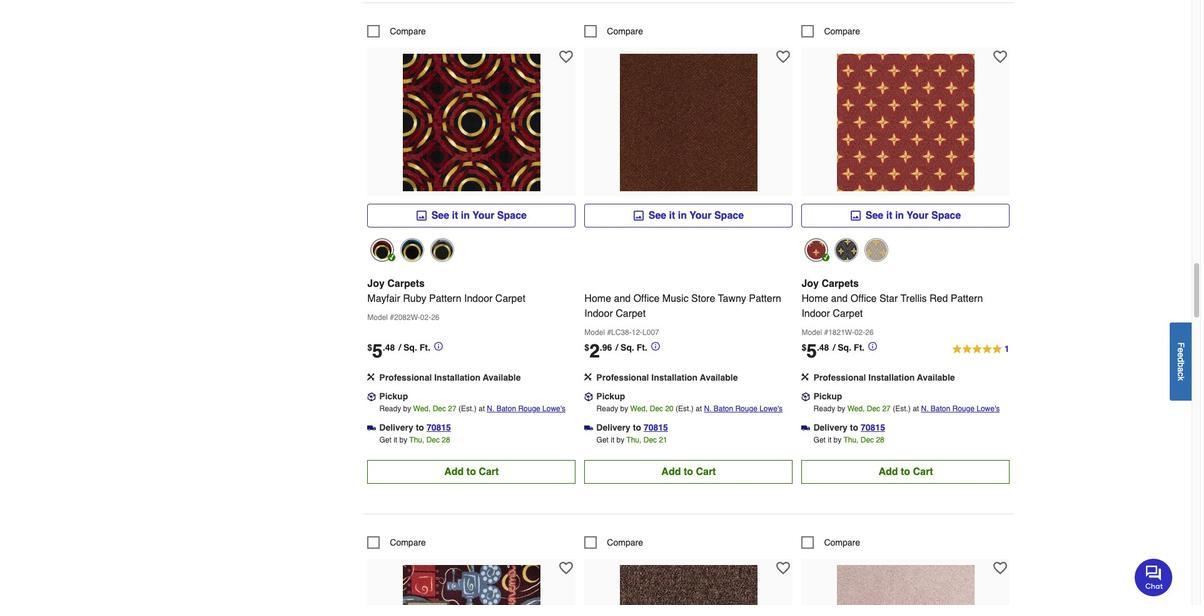 Task type: locate. For each thing, give the bounding box(es) containing it.
1 horizontal spatial n.
[[704, 405, 712, 414]]

1 horizontal spatial carpet
[[616, 309, 646, 320]]

02- down joy carpets home and office star trellis red pattern indoor carpet
[[854, 329, 865, 337]]

3 sq. from the left
[[838, 343, 851, 353]]

1 horizontal spatial sq.
[[621, 343, 634, 353]]

to
[[416, 423, 424, 433], [633, 423, 641, 433], [850, 423, 858, 433], [467, 467, 476, 478], [684, 467, 693, 478], [901, 467, 910, 478]]

1 horizontal spatial add to cart button
[[585, 461, 793, 484]]

compare inside 1000368217 element
[[390, 538, 426, 548]]

lowe's for second 70815 button from right's n. baton rouge lowe's button
[[760, 405, 783, 414]]

$ inside $ 2
[[585, 343, 589, 353]]

e up d
[[1176, 348, 1186, 353]]

2
[[589, 341, 600, 362]]

1 horizontal spatial lowe's
[[760, 405, 783, 414]]

1 rouge from the left
[[518, 405, 540, 414]]

compare for 1000237191 element
[[607, 26, 643, 36]]

ready by wed, dec 27 (est.) at n. baton rouge lowe's
[[379, 405, 566, 414], [814, 405, 1000, 414]]

baton
[[497, 405, 516, 414], [714, 405, 733, 414], [931, 405, 950, 414]]

2 horizontal spatial #
[[824, 329, 828, 337]]

21
[[659, 436, 667, 445]]

carpets inside joy carpets home and office star trellis red pattern indoor carpet
[[822, 279, 859, 290]]

$ 5 down model # 2082w-02-26 on the left bottom of the page
[[367, 341, 383, 362]]

space
[[497, 210, 527, 222], [714, 210, 744, 222], [931, 210, 961, 222]]

ft. down 12-
[[637, 343, 647, 353]]

1 in from the left
[[461, 210, 470, 222]]

assembly image up pickup image
[[367, 374, 375, 381]]

2 sq. from the left
[[621, 343, 634, 353]]

2 horizontal spatial photos image
[[851, 211, 861, 221]]

joy inside joy carpets mayfair ruby pattern indoor carpet
[[367, 279, 385, 290]]

pattern
[[429, 294, 461, 305], [749, 294, 781, 305], [951, 294, 983, 305]]

1 horizontal spatial see it in your space button
[[585, 204, 793, 228]]

joy carpets home and office star trellis red pattern indoor carpet image
[[837, 54, 975, 192]]

lc38-
[[611, 329, 632, 337]]

5 for 1st actual price $5.48 element from right
[[807, 341, 817, 362]]

available
[[483, 373, 521, 383], [700, 373, 738, 383], [917, 373, 955, 383]]

1000312077 element
[[585, 537, 643, 549]]

1 professional from the left
[[379, 373, 432, 383]]

1 horizontal spatial 02-
[[854, 329, 865, 337]]

2 horizontal spatial wed,
[[847, 405, 865, 414]]

carpets inside joy carpets mayfair ruby pattern indoor carpet
[[387, 279, 425, 290]]

0 horizontal spatial and
[[614, 294, 631, 305]]

and
[[614, 294, 631, 305], [831, 294, 848, 305]]

rouge
[[518, 405, 540, 414], [735, 405, 757, 414], [952, 405, 975, 414]]

0 horizontal spatial indoor
[[464, 294, 493, 305]]

carpet inside joy carpets mayfair ruby pattern indoor carpet
[[495, 294, 525, 305]]

.48
[[383, 343, 395, 353], [817, 343, 829, 353]]

2 horizontal spatial ready
[[814, 405, 835, 414]]

actual price $5.48 element
[[367, 341, 443, 362], [802, 341, 877, 362]]

2 ready from the left
[[597, 405, 618, 414]]

1 horizontal spatial ready
[[597, 405, 618, 414]]

at for second 70815 button from right
[[696, 405, 702, 414]]

3 see it in your space link from the left
[[802, 204, 1010, 228]]

1 horizontal spatial 5
[[807, 341, 817, 362]]

2 professional installation available from the left
[[596, 373, 738, 383]]

joy inside joy carpets home and office star trellis red pattern indoor carpet
[[802, 279, 819, 290]]

2 (est.) from the left
[[676, 405, 694, 414]]

delivery for truck filled icon for ready by wed, dec 27 (est.) at n. baton rouge lowe's's pickup icon
[[814, 423, 848, 433]]

/ right .96
[[616, 343, 618, 353]]

1 horizontal spatial pickup
[[596, 392, 625, 402]]

info image inside "actual price $2.96" element
[[651, 342, 660, 351]]

3 professional from the left
[[814, 373, 866, 383]]

c
[[1176, 372, 1186, 377]]

0 horizontal spatial pickup image
[[585, 393, 593, 401]]

in
[[461, 210, 470, 222], [678, 210, 687, 222], [895, 210, 904, 222]]

26 right 2082w-
[[431, 314, 439, 322]]

1 vertical spatial 02-
[[854, 329, 865, 337]]

1 horizontal spatial available
[[700, 373, 738, 383]]

2 pickup image from the left
[[802, 393, 810, 401]]

3 ready from the left
[[814, 405, 835, 414]]

thu, for 3rd 70815 button from right
[[409, 436, 424, 445]]

3 thu, from the left
[[844, 436, 859, 445]]

/ for first actual price $5.48 element from left
[[399, 343, 401, 353]]

2 at from the left
[[696, 405, 702, 414]]

and up model # 1821w-02-26
[[831, 294, 848, 305]]

heart outline image
[[559, 562, 573, 576], [994, 562, 1007, 576]]

3 see it in your space from the left
[[866, 210, 961, 222]]

delivery to 70815
[[379, 423, 451, 433], [596, 423, 668, 433], [814, 423, 885, 433]]

pickup image
[[585, 393, 593, 401], [802, 393, 810, 401]]

2 horizontal spatial see it in your space link
[[802, 204, 1010, 228]]

3 see from the left
[[866, 210, 883, 222]]

add to cart
[[444, 467, 499, 478], [661, 467, 716, 478], [879, 467, 933, 478]]

sq. down model # lc38-12-l007
[[621, 343, 634, 353]]

1 delivery to 70815 from the left
[[379, 423, 451, 433]]

carpets
[[387, 279, 425, 290], [822, 279, 859, 290]]

.96 / sq. ft.
[[600, 343, 647, 353]]

1 horizontal spatial (est.)
[[676, 405, 694, 414]]

2 pattern from the left
[[749, 294, 781, 305]]

1 horizontal spatial see it in your space link
[[585, 204, 793, 228]]

office
[[633, 294, 660, 305], [851, 294, 877, 305]]

$ for "actual price $2.96" element
[[585, 343, 589, 353]]

carpets for and
[[822, 279, 859, 290]]

1 horizontal spatial your
[[690, 210, 712, 222]]

stainmaster unmatched beauty iii ballet pink textured indoor carpet image
[[837, 566, 975, 606]]

compare for 1002890636 element
[[824, 538, 860, 548]]

1 horizontal spatial home
[[802, 294, 828, 305]]

2 actual price $5.48 element from the left
[[802, 341, 877, 362]]

1 horizontal spatial joy
[[802, 279, 819, 290]]

info image inside actual price $5.48 element
[[434, 342, 443, 351]]

28 for 3rd 70815 button from right
[[442, 436, 450, 445]]

1 office from the left
[[633, 294, 660, 305]]

2 ft. from the left
[[637, 343, 647, 353]]

b
[[1176, 362, 1186, 367]]

1 sq. from the left
[[404, 343, 417, 353]]

model left 1821w-
[[802, 329, 822, 337]]

model up 2
[[585, 329, 605, 337]]

thu,
[[409, 436, 424, 445], [626, 436, 641, 445], [844, 436, 859, 445]]

get
[[379, 436, 392, 445], [597, 436, 609, 445], [814, 436, 826, 445]]

installation
[[434, 373, 481, 383], [651, 373, 698, 383], [869, 373, 915, 383]]

home up model # lc38-12-l007
[[585, 294, 611, 305]]

70815 for second 70815 button from right
[[644, 423, 668, 433]]

pattern inside joy carpets mayfair ruby pattern indoor carpet
[[429, 294, 461, 305]]

2 horizontal spatial n. baton rouge lowe's button
[[921, 403, 1000, 416]]

1 horizontal spatial get it by thu, dec 28
[[814, 436, 884, 445]]

1 .48 from the left
[[383, 343, 395, 353]]

27 for 3rd 70815 button from left
[[882, 405, 891, 414]]

3 $ from the left
[[802, 343, 807, 353]]

joy
[[367, 279, 385, 290], [802, 279, 819, 290]]

compare for the 5001753171 'element'
[[824, 26, 860, 36]]

truck filled image for ready by wed, dec 27 (est.) at n. baton rouge lowe's's pickup icon
[[802, 424, 810, 433]]

2 e from the top
[[1176, 353, 1186, 358]]

0 horizontal spatial at
[[479, 405, 485, 414]]

0 horizontal spatial available
[[483, 373, 521, 383]]

home
[[585, 294, 611, 305], [802, 294, 828, 305]]

1 horizontal spatial 28
[[876, 436, 884, 445]]

1 ready by wed, dec 27 (est.) at n. baton rouge lowe's from the left
[[379, 405, 566, 414]]

2 delivery to 70815 from the left
[[596, 423, 668, 433]]

27 for 3rd 70815 button from right
[[448, 405, 456, 414]]

home and office music store tawny pattern indoor carpet link
[[585, 279, 793, 322]]

0 horizontal spatial ready
[[379, 405, 401, 414]]

get it by thu, dec 21
[[597, 436, 667, 445]]

.48 down model # 1821w-02-26
[[817, 343, 829, 353]]

2 in from the left
[[678, 210, 687, 222]]

pickup
[[379, 392, 408, 402], [596, 392, 625, 402], [814, 392, 842, 402]]

at for 3rd 70815 button from right
[[479, 405, 485, 414]]

2 horizontal spatial add to cart button
[[802, 461, 1010, 484]]

0 horizontal spatial $ 5
[[367, 341, 383, 362]]

2 home from the left
[[802, 294, 828, 305]]

n. baton rouge lowe's button
[[487, 403, 566, 416], [704, 403, 783, 416], [921, 403, 1000, 416]]

see
[[431, 210, 449, 222], [649, 210, 666, 222], [866, 210, 883, 222]]

.48 / sq. ft. down 1821w-
[[817, 343, 865, 353]]

photos image
[[416, 211, 426, 221], [634, 211, 644, 221], [851, 211, 861, 221]]

joy up the mayfair
[[367, 279, 385, 290]]

2 info image from the left
[[651, 342, 660, 351]]

actual price $5.48 element down model # 2082w-02-26 on the left bottom of the page
[[367, 341, 443, 362]]

1 button
[[951, 342, 1010, 357]]

2 horizontal spatial 70815 button
[[861, 422, 885, 434]]

truck filled image
[[367, 424, 376, 433], [585, 424, 593, 433], [802, 424, 810, 433]]

0 horizontal spatial see it in your space button
[[367, 204, 576, 228]]

in for undefined home and office music store tawny pattern indoor carpet image
[[678, 210, 687, 222]]

see it in your space button
[[367, 204, 576, 228], [585, 204, 793, 228], [802, 204, 1010, 228]]

(est.)
[[459, 405, 476, 414], [676, 405, 694, 414], [893, 405, 911, 414]]

2 horizontal spatial in
[[895, 210, 904, 222]]

# for home and office music store tawny pattern indoor carpet
[[607, 329, 611, 337]]

wed, for 3rd 70815 button from left
[[847, 405, 865, 414]]

get it by thu, dec 28 for 3rd 70815 button from right
[[379, 436, 450, 445]]

$
[[367, 343, 372, 353], [585, 343, 589, 353], [802, 343, 807, 353]]

toffee image
[[865, 239, 889, 262]]

0 horizontal spatial professional installation available
[[379, 373, 521, 383]]

28
[[442, 436, 450, 445], [876, 436, 884, 445]]

undefined scholastic 26 heirloom textured indoor carpet image
[[620, 566, 758, 606]]

2 5 from the left
[[807, 341, 817, 362]]

1 horizontal spatial delivery to 70815
[[596, 423, 668, 433]]

2082w-
[[394, 314, 420, 322]]

$ 5 for first actual price $5.48 element from left
[[367, 341, 383, 362]]

2 and from the left
[[831, 294, 848, 305]]

1 horizontal spatial ready by wed, dec 27 (est.) at n. baton rouge lowe's
[[814, 405, 1000, 414]]

3 / from the left
[[833, 343, 835, 353]]

truck filled image for pickup icon related to ready by wed, dec 20 (est.) at n. baton rouge lowe's
[[585, 424, 593, 433]]

.48 / sq. ft.
[[383, 343, 430, 353], [817, 343, 865, 353]]

1 n. baton rouge lowe's button from the left
[[487, 403, 566, 416]]

and inside joy carpets home and office star trellis red pattern indoor carpet
[[831, 294, 848, 305]]

heart outline image
[[559, 50, 573, 64], [777, 50, 790, 64], [994, 50, 1007, 64], [777, 562, 790, 576]]

3 your from the left
[[907, 210, 929, 222]]

3 get from the left
[[814, 436, 826, 445]]

at
[[479, 405, 485, 414], [696, 405, 702, 414], [913, 405, 919, 414]]

sq. inside "actual price $2.96" element
[[621, 343, 634, 353]]

2 horizontal spatial carpet
[[833, 309, 863, 320]]

compare
[[390, 26, 426, 36], [607, 26, 643, 36], [824, 26, 860, 36], [390, 538, 426, 548], [607, 538, 643, 548], [824, 538, 860, 548]]

space for joy carpets mayfair ruby pattern indoor carpet image at the top of the page
[[497, 210, 527, 222]]

ready
[[379, 405, 401, 414], [597, 405, 618, 414], [814, 405, 835, 414]]

/
[[399, 343, 401, 353], [616, 343, 618, 353], [833, 343, 835, 353]]

your
[[472, 210, 494, 222], [690, 210, 712, 222], [907, 210, 929, 222]]

1 horizontal spatial see it in your space
[[649, 210, 744, 222]]

professional
[[379, 373, 432, 383], [596, 373, 649, 383], [814, 373, 866, 383]]

5 down model # 2082w-02-26 on the left bottom of the page
[[372, 341, 383, 362]]

0 horizontal spatial 27
[[448, 405, 456, 414]]

3 baton from the left
[[931, 405, 950, 414]]

1 see it in your space button from the left
[[367, 204, 576, 228]]

2 27 from the left
[[882, 405, 891, 414]]

2 / from the left
[[616, 343, 618, 353]]

3 space from the left
[[931, 210, 961, 222]]

0 horizontal spatial truck filled image
[[367, 424, 376, 433]]

music
[[662, 294, 689, 305]]

indoor inside home and office music store tawny pattern indoor carpet
[[585, 309, 613, 320]]

70815
[[427, 423, 451, 433], [644, 423, 668, 433], [861, 423, 885, 433]]

0 vertical spatial 02-
[[420, 314, 431, 322]]

3 truck filled image from the left
[[802, 424, 810, 433]]

home up model # 1821w-02-26
[[802, 294, 828, 305]]

indoor inside joy carpets mayfair ruby pattern indoor carpet
[[464, 294, 493, 305]]

5 down model # 1821w-02-26
[[807, 341, 817, 362]]

sq.
[[404, 343, 417, 353], [621, 343, 634, 353], [838, 343, 851, 353]]

2 see it in your space button from the left
[[585, 204, 793, 228]]

1 horizontal spatial pickup image
[[802, 393, 810, 401]]

wed,
[[413, 405, 431, 414], [630, 405, 648, 414], [847, 405, 865, 414]]

professional down 1821w-
[[814, 373, 866, 383]]

1 / from the left
[[399, 343, 401, 353]]

see for joy carpets mayfair ruby pattern indoor carpet image at the top of the page
[[431, 210, 449, 222]]

/ inside "actual price $2.96" element
[[616, 343, 618, 353]]

assembly image down $ 2
[[585, 374, 592, 381]]

1 horizontal spatial at
[[696, 405, 702, 414]]

compare for 5001753189 element
[[390, 26, 426, 36]]

info image for 5
[[434, 342, 443, 351]]

see it in your space link
[[367, 204, 576, 228], [585, 204, 793, 228], [802, 204, 1010, 228]]

1 horizontal spatial truck filled image
[[585, 424, 593, 433]]

0 horizontal spatial sq.
[[404, 343, 417, 353]]

0 horizontal spatial ft.
[[420, 343, 430, 353]]

store
[[691, 294, 715, 305]]

and up model # lc38-12-l007
[[614, 294, 631, 305]]

gray image
[[835, 239, 859, 262]]

5001753171 element
[[802, 25, 860, 38]]

$ for 1st actual price $5.48 element from right
[[802, 343, 807, 353]]

2 $ from the left
[[585, 343, 589, 353]]

2 horizontal spatial professional
[[814, 373, 866, 383]]

0 horizontal spatial see
[[431, 210, 449, 222]]

photos image for joy carpets mayfair ruby pattern indoor carpet image at the top of the page
[[416, 211, 426, 221]]

1 5 from the left
[[372, 341, 383, 362]]

sq. down 2082w-
[[404, 343, 417, 353]]

1 carpets from the left
[[387, 279, 425, 290]]

27
[[448, 405, 456, 414], [882, 405, 891, 414]]

$ 5 down model # 1821w-02-26
[[802, 341, 817, 362]]

1 and from the left
[[614, 294, 631, 305]]

#
[[390, 314, 394, 322], [607, 329, 611, 337], [824, 329, 828, 337]]

2 $ 5 from the left
[[802, 341, 817, 362]]

add to cart button
[[367, 461, 576, 484], [585, 461, 793, 484], [802, 461, 1010, 484]]

compare for 1000312077 element
[[607, 538, 643, 548]]

pattern right ruby
[[429, 294, 461, 305]]

cart for second add to cart 'button' from the right
[[696, 467, 716, 478]]

2 horizontal spatial model
[[802, 329, 822, 337]]

02- for pattern
[[420, 314, 431, 322]]

add
[[444, 467, 464, 478], [661, 467, 681, 478], [879, 467, 898, 478]]

0 horizontal spatial in
[[461, 210, 470, 222]]

model down the mayfair
[[367, 314, 388, 322]]

1 horizontal spatial cart
[[696, 467, 716, 478]]

compare inside 5001753189 element
[[390, 26, 426, 36]]

e
[[1176, 348, 1186, 353], [1176, 353, 1186, 358]]

pattern right red
[[951, 294, 983, 305]]

compare inside the 5001753171 'element'
[[824, 26, 860, 36]]

model for mayfair ruby pattern indoor carpet
[[367, 314, 388, 322]]

space for undefined home and office music store tawny pattern indoor carpet image
[[714, 210, 744, 222]]

professional down "actual price $2.96" element
[[596, 373, 649, 383]]

/ down model # 2082w-02-26 on the left bottom of the page
[[399, 343, 401, 353]]

2 ready by wed, dec 27 (est.) at n. baton rouge lowe's from the left
[[814, 405, 1000, 414]]

70815 button
[[427, 422, 451, 434], [644, 422, 668, 434], [861, 422, 885, 434]]

actual price $5.48 element down model # 1821w-02-26
[[802, 341, 877, 362]]

$ left .96
[[585, 343, 589, 353]]

compare inside 1000312077 element
[[607, 538, 643, 548]]

1 get it by thu, dec 28 from the left
[[379, 436, 450, 445]]

3 pattern from the left
[[951, 294, 983, 305]]

3 wed, from the left
[[847, 405, 865, 414]]

2 available from the left
[[700, 373, 738, 383]]

2 photos image from the left
[[634, 211, 644, 221]]

rouge for n. baton rouge lowe's button for 3rd 70815 button from right
[[518, 405, 540, 414]]

3 lowe's from the left
[[977, 405, 1000, 414]]

1 vertical spatial 26
[[865, 329, 874, 337]]

delivery
[[379, 423, 413, 433], [596, 423, 630, 433], [814, 423, 848, 433]]

2 carpets from the left
[[822, 279, 859, 290]]

2 delivery from the left
[[596, 423, 630, 433]]

0 horizontal spatial 28
[[442, 436, 450, 445]]

1 28 from the left
[[442, 436, 450, 445]]

# for mayfair ruby pattern indoor carpet
[[390, 314, 394, 322]]

info image down l007
[[651, 342, 660, 351]]

dec
[[433, 405, 446, 414], [650, 405, 663, 414], [867, 405, 880, 414], [426, 436, 440, 445], [644, 436, 657, 445], [861, 436, 874, 445]]

1 home from the left
[[585, 294, 611, 305]]

0 horizontal spatial pattern
[[429, 294, 461, 305]]

f e e d b a c k button
[[1170, 323, 1192, 401]]

see it in your space
[[431, 210, 527, 222], [649, 210, 744, 222], [866, 210, 961, 222]]

assembly image
[[367, 374, 375, 381], [585, 374, 592, 381], [802, 374, 809, 381]]

actual price $2.96 element
[[585, 341, 660, 362]]

0 horizontal spatial .48 / sq. ft.
[[383, 343, 430, 353]]

delivery to 70815 for 3rd 70815 button from right
[[379, 423, 451, 433]]

2 add to cart from the left
[[661, 467, 716, 478]]

pickup image
[[367, 393, 376, 401]]

1 joy from the left
[[367, 279, 385, 290]]

2 horizontal spatial add to cart
[[879, 467, 933, 478]]

2 horizontal spatial n.
[[921, 405, 929, 414]]

2 horizontal spatial /
[[833, 343, 835, 353]]

smoke image
[[431, 239, 454, 262]]

1 get from the left
[[379, 436, 392, 445]]

0 horizontal spatial photos image
[[416, 211, 426, 221]]

by
[[403, 405, 411, 414], [620, 405, 628, 414], [837, 405, 845, 414], [399, 436, 407, 445], [617, 436, 624, 445], [834, 436, 842, 445]]

delivery to 70815 for second 70815 button from right
[[596, 423, 668, 433]]

# for home and office star trellis red pattern indoor carpet
[[824, 329, 828, 337]]

info image
[[434, 342, 443, 351], [651, 342, 660, 351]]

3 see it in your space button from the left
[[802, 204, 1010, 228]]

compare inside 1002890636 element
[[824, 538, 860, 548]]

truck filled image for pickup image
[[367, 424, 376, 433]]

1 horizontal spatial info image
[[651, 342, 660, 351]]

3 rouge from the left
[[952, 405, 975, 414]]

n.
[[487, 405, 494, 414], [704, 405, 712, 414], [921, 405, 929, 414]]

1 see it in your space from the left
[[431, 210, 527, 222]]

1 horizontal spatial actual price $5.48 element
[[802, 341, 877, 362]]

2 horizontal spatial installation
[[869, 373, 915, 383]]

2 get from the left
[[597, 436, 609, 445]]

indoor
[[464, 294, 493, 305], [585, 309, 613, 320], [802, 309, 830, 320]]

2 get it by thu, dec 28 from the left
[[814, 436, 884, 445]]

/ for "actual price $2.96" element
[[616, 343, 618, 353]]

baton for n. baton rouge lowe's button for 3rd 70815 button from right
[[497, 405, 516, 414]]

photos image for undefined home and office music store tawny pattern indoor carpet image
[[634, 211, 644, 221]]

$ 2
[[585, 341, 600, 362]]

.48 for first actual price $5.48 element from left
[[383, 343, 395, 353]]

2 horizontal spatial see it in your space
[[866, 210, 961, 222]]

compare for 1000368217 element on the left bottom
[[390, 538, 426, 548]]

2 horizontal spatial space
[[931, 210, 961, 222]]

it
[[452, 210, 458, 222], [669, 210, 675, 222], [886, 210, 892, 222], [394, 436, 397, 445], [611, 436, 614, 445], [828, 436, 832, 445]]

1 info image from the left
[[434, 342, 443, 351]]

1 horizontal spatial .48
[[817, 343, 829, 353]]

d
[[1176, 357, 1186, 362]]

0 horizontal spatial $
[[367, 343, 372, 353]]

professional down 2082w-
[[379, 373, 432, 383]]

1821w-
[[828, 329, 855, 337]]

1 27 from the left
[[448, 405, 456, 414]]

1 horizontal spatial carpets
[[822, 279, 859, 290]]

$ 5
[[367, 341, 383, 362], [802, 341, 817, 362]]

0 vertical spatial 26
[[431, 314, 439, 322]]

0 horizontal spatial installation
[[434, 373, 481, 383]]

get for truck filled icon related to pickup image
[[379, 436, 392, 445]]

26 for pattern
[[431, 314, 439, 322]]

in for joy carpets home and office star trellis red pattern indoor carpet image
[[895, 210, 904, 222]]

1 ft. from the left
[[420, 343, 430, 353]]

1 horizontal spatial baton
[[714, 405, 733, 414]]

info image down model # 2082w-02-26 on the left bottom of the page
[[434, 342, 443, 351]]

office left the star
[[851, 294, 877, 305]]

5
[[372, 341, 383, 362], [807, 341, 817, 362]]

model
[[367, 314, 388, 322], [585, 329, 605, 337], [802, 329, 822, 337]]

70815 for 3rd 70815 button from right
[[427, 423, 451, 433]]

professional installation available
[[379, 373, 521, 383], [596, 373, 738, 383], [814, 373, 955, 383]]

cart for first add to cart 'button' from the right
[[913, 467, 933, 478]]

/ down model # 1821w-02-26
[[833, 343, 835, 353]]

1 horizontal spatial pattern
[[749, 294, 781, 305]]

office left music
[[633, 294, 660, 305]]

1 photos image from the left
[[416, 211, 426, 221]]

0 horizontal spatial see it in your space
[[431, 210, 527, 222]]

0 horizontal spatial professional
[[379, 373, 432, 383]]

1 horizontal spatial space
[[714, 210, 744, 222]]

2 horizontal spatial assembly image
[[802, 374, 809, 381]]

1 horizontal spatial installation
[[651, 373, 698, 383]]

02- down ruby
[[420, 314, 431, 322]]

2 horizontal spatial pattern
[[951, 294, 983, 305]]

1 baton from the left
[[497, 405, 516, 414]]

home inside home and office music store tawny pattern indoor carpet
[[585, 294, 611, 305]]

n. baton rouge lowe's button for 3rd 70815 button from right
[[487, 403, 566, 416]]

1 horizontal spatial and
[[831, 294, 848, 305]]

ft. down 2082w-
[[420, 343, 430, 353]]

1 horizontal spatial professional
[[596, 373, 649, 383]]

ft.
[[420, 343, 430, 353], [637, 343, 647, 353], [854, 343, 865, 353]]

2 horizontal spatial cart
[[913, 467, 933, 478]]

2 space from the left
[[714, 210, 744, 222]]

1000237191 element
[[585, 25, 643, 38]]

1 horizontal spatial add
[[661, 467, 681, 478]]

cart
[[479, 467, 499, 478], [696, 467, 716, 478], [913, 467, 933, 478]]

3 delivery to 70815 from the left
[[814, 423, 885, 433]]

2 n. baton rouge lowe's button from the left
[[704, 403, 783, 416]]

space for joy carpets home and office star trellis red pattern indoor carpet image
[[931, 210, 961, 222]]

1 horizontal spatial heart outline image
[[994, 562, 1007, 576]]

1 at from the left
[[479, 405, 485, 414]]

e up b at the bottom
[[1176, 353, 1186, 358]]

1 $ from the left
[[367, 343, 372, 353]]

5001753189 element
[[367, 25, 426, 38]]

28 for 3rd 70815 button from left
[[876, 436, 884, 445]]

1 horizontal spatial .48 / sq. ft.
[[817, 343, 865, 353]]

26 up info icon
[[865, 329, 874, 337]]

1 horizontal spatial #
[[607, 329, 611, 337]]

model for home and office star trellis red pattern indoor carpet
[[802, 329, 822, 337]]

1 horizontal spatial $ 5
[[802, 341, 817, 362]]

carpets up ruby
[[387, 279, 425, 290]]

1 pickup image from the left
[[585, 393, 593, 401]]

0 horizontal spatial lowe's
[[542, 405, 566, 414]]

2 joy from the left
[[802, 279, 819, 290]]

baton for second 70815 button from right's n. baton rouge lowe's button
[[714, 405, 733, 414]]

1 horizontal spatial photos image
[[634, 211, 644, 221]]

1 pattern from the left
[[429, 294, 461, 305]]

.48 / sq. ft. down 2082w-
[[383, 343, 430, 353]]

2 installation from the left
[[651, 373, 698, 383]]

02-
[[420, 314, 431, 322], [854, 329, 865, 337]]

2 .48 from the left
[[817, 343, 829, 353]]

0 horizontal spatial /
[[399, 343, 401, 353]]

2 70815 from the left
[[644, 423, 668, 433]]

2 horizontal spatial delivery to 70815
[[814, 423, 885, 433]]

at for 3rd 70815 button from left
[[913, 405, 919, 414]]

$ down model # 2082w-02-26 on the left bottom of the page
[[367, 343, 372, 353]]

info image
[[868, 342, 877, 351]]

sq. down 1821w-
[[838, 343, 851, 353]]

pattern right tawny on the right of the page
[[749, 294, 781, 305]]

2 horizontal spatial rouge
[[952, 405, 975, 414]]

assembly image down model # 1821w-02-26
[[802, 374, 809, 381]]

compare inside 1000237191 element
[[607, 26, 643, 36]]

carpets down gray 'icon'
[[822, 279, 859, 290]]

joy down red 'image'
[[802, 279, 819, 290]]

azure image
[[401, 239, 424, 262]]

$ down model # 1821w-02-26
[[802, 343, 807, 353]]

0 horizontal spatial n. baton rouge lowe's button
[[487, 403, 566, 416]]

0 horizontal spatial wed,
[[413, 405, 431, 414]]

1 horizontal spatial ft.
[[637, 343, 647, 353]]

get it by thu, dec 28
[[379, 436, 450, 445], [814, 436, 884, 445]]

0 horizontal spatial carpets
[[387, 279, 425, 290]]

carpet inside home and office music store tawny pattern indoor carpet
[[616, 309, 646, 320]]

ft. left info icon
[[854, 343, 865, 353]]

3 assembly image from the left
[[802, 374, 809, 381]]

pickup image for ready by wed, dec 20 (est.) at n. baton rouge lowe's
[[585, 393, 593, 401]]

1 truck filled image from the left
[[367, 424, 376, 433]]

0 horizontal spatial .48
[[383, 343, 395, 353]]

carpet
[[495, 294, 525, 305], [616, 309, 646, 320], [833, 309, 863, 320]]

26
[[431, 314, 439, 322], [865, 329, 874, 337]]

lowe's
[[542, 405, 566, 414], [760, 405, 783, 414], [977, 405, 1000, 414]]

2 horizontal spatial sq.
[[838, 343, 851, 353]]

1 horizontal spatial in
[[678, 210, 687, 222]]

2 assembly image from the left
[[585, 374, 592, 381]]

see it in your space for joy carpets home and office star trellis red pattern indoor carpet image's photos
[[866, 210, 961, 222]]

.48 down model # 2082w-02-26 on the left bottom of the page
[[383, 343, 395, 353]]

3 add from the left
[[879, 467, 898, 478]]



Task type: describe. For each thing, give the bounding box(es) containing it.
mayfair
[[367, 294, 400, 305]]

lowe's for n. baton rouge lowe's button for 3rd 70815 button from right
[[542, 405, 566, 414]]

rouge for 3rd 70815 button from left n. baton rouge lowe's button
[[952, 405, 975, 414]]

star
[[880, 294, 898, 305]]

1 installation from the left
[[434, 373, 481, 383]]

2 .48 / sq. ft. from the left
[[817, 343, 865, 353]]

1 70815 button from the left
[[427, 422, 451, 434]]

tawny
[[718, 294, 746, 305]]

joy for joy carpets home and office star trellis red pattern indoor carpet
[[802, 279, 819, 290]]

70815 for 3rd 70815 button from left
[[861, 423, 885, 433]]

office inside joy carpets home and office star trellis red pattern indoor carpet
[[851, 294, 877, 305]]

joy carpets mayfair ruby pattern indoor carpet
[[367, 279, 525, 305]]

1002890636 element
[[802, 537, 860, 549]]

2 pickup from the left
[[596, 392, 625, 402]]

n. for 3rd 70815 button from left n. baton rouge lowe's button
[[921, 405, 929, 414]]

your for undefined home and office music store tawny pattern indoor carpet image
[[690, 210, 712, 222]]

see it in your space button for joy carpets home and office star trellis red pattern indoor carpet image
[[802, 204, 1010, 228]]

2 heart outline image from the left
[[994, 562, 1007, 576]]

joy carpets camera ready burgundy pattern indoor carpet image
[[403, 566, 540, 606]]

$ 5 for 1st actual price $5.48 element from right
[[802, 341, 817, 362]]

3 add to cart button from the left
[[802, 461, 1010, 484]]

lowe's for 3rd 70815 button from left n. baton rouge lowe's button
[[977, 405, 1000, 414]]

see for undefined home and office music store tawny pattern indoor carpet image
[[649, 210, 666, 222]]

chat invite button image
[[1135, 559, 1173, 597]]

ft. inside "actual price $2.96" element
[[637, 343, 647, 353]]

ready by wed, dec 27 (est.) at n. baton rouge lowe's for 3rd 70815 button from left n. baton rouge lowe's button
[[814, 405, 1000, 414]]

(est.) for 3rd 70815 button from left n. baton rouge lowe's button
[[893, 405, 911, 414]]

delivery to 70815 for 3rd 70815 button from left
[[814, 423, 885, 433]]

1 add to cart button from the left
[[367, 461, 576, 484]]

n. baton rouge lowe's button for second 70815 button from right
[[704, 403, 783, 416]]

l007
[[643, 329, 659, 337]]

1 pickup from the left
[[379, 392, 408, 402]]

undefined home and office music store tawny pattern indoor carpet image
[[620, 54, 758, 192]]

1 .48 / sq. ft. from the left
[[383, 343, 430, 353]]

wed, for 3rd 70815 button from right
[[413, 405, 431, 414]]

a
[[1176, 367, 1186, 372]]

home inside joy carpets home and office star trellis red pattern indoor carpet
[[802, 294, 828, 305]]

red image
[[805, 239, 829, 262]]

3 70815 button from the left
[[861, 422, 885, 434]]

3 add to cart from the left
[[879, 467, 933, 478]]

ready by wed, dec 20 (est.) at n. baton rouge lowe's
[[597, 405, 783, 414]]

thu, for second 70815 button from right
[[626, 436, 641, 445]]

ruby
[[403, 294, 426, 305]]

see it in your space for photos related to joy carpets mayfair ruby pattern indoor carpet image at the top of the page
[[431, 210, 527, 222]]

1 add to cart from the left
[[444, 467, 499, 478]]

cart for first add to cart 'button' from left
[[479, 467, 499, 478]]

carpets for ruby
[[387, 279, 425, 290]]

see it in your space link for joy carpets mayfair ruby pattern indoor carpet image at the top of the page
[[367, 204, 576, 228]]

1
[[1004, 344, 1009, 354]]

3 ft. from the left
[[854, 343, 865, 353]]

n. baton rouge lowe's button for 3rd 70815 button from left
[[921, 403, 1000, 416]]

1 actual price $5.48 element from the left
[[367, 341, 443, 362]]

5 for first actual price $5.48 element from left
[[372, 341, 383, 362]]

f
[[1176, 342, 1186, 348]]

3 professional installation available from the left
[[814, 373, 955, 383]]

ready for second 70815 button from right
[[597, 405, 618, 414]]

f e e d b a c k
[[1176, 342, 1186, 381]]

2 70815 button from the left
[[644, 422, 668, 434]]

(est.) for second 70815 button from right's n. baton rouge lowe's button
[[676, 405, 694, 414]]

sq. for "actual price $2.96" element
[[621, 343, 634, 353]]

ready by wed, dec 27 (est.) at n. baton rouge lowe's for n. baton rouge lowe's button for 3rd 70815 button from right
[[379, 405, 566, 414]]

5 stars image
[[951, 342, 1010, 357]]

photos image for joy carpets home and office star trellis red pattern indoor carpet image
[[851, 211, 861, 221]]

2 professional from the left
[[596, 373, 649, 383]]

$ for first actual price $5.48 element from left
[[367, 343, 372, 353]]

.48 for 1st actual price $5.48 element from right
[[817, 343, 829, 353]]

in for joy carpets mayfair ruby pattern indoor carpet image at the top of the page
[[461, 210, 470, 222]]

see it in your space for photos related to undefined home and office music store tawny pattern indoor carpet image
[[649, 210, 744, 222]]

model # 2082w-02-26
[[367, 314, 439, 322]]

info image for 2
[[651, 342, 660, 351]]

1 e from the top
[[1176, 348, 1186, 353]]

1 assembly image from the left
[[367, 374, 375, 381]]

model for home and office music store tawny pattern indoor carpet
[[585, 329, 605, 337]]

1 add from the left
[[444, 467, 464, 478]]

2 add from the left
[[661, 467, 681, 478]]

thu, for 3rd 70815 button from left
[[844, 436, 859, 445]]

and inside home and office music store tawny pattern indoor carpet
[[614, 294, 631, 305]]

get for truck filled icon for ready by wed, dec 27 (est.) at n. baton rouge lowe's's pickup icon
[[814, 436, 826, 445]]

pattern inside home and office music store tawny pattern indoor carpet
[[749, 294, 781, 305]]

ready for 3rd 70815 button from left
[[814, 405, 835, 414]]

see for joy carpets home and office star trellis red pattern indoor carpet image
[[866, 210, 883, 222]]

k
[[1176, 376, 1186, 381]]

carpet inside joy carpets home and office star trellis red pattern indoor carpet
[[833, 309, 863, 320]]

your for joy carpets mayfair ruby pattern indoor carpet image at the top of the page
[[472, 210, 494, 222]]

12-
[[632, 329, 643, 337]]

(est.) for n. baton rouge lowe's button for 3rd 70815 button from right
[[459, 405, 476, 414]]

model # 1821w-02-26
[[802, 329, 874, 337]]

20
[[665, 405, 674, 414]]

indoor inside joy carpets home and office star trellis red pattern indoor carpet
[[802, 309, 830, 320]]

wed, for second 70815 button from right
[[630, 405, 648, 414]]

red
[[930, 294, 948, 305]]

ruby image
[[371, 239, 394, 262]]

model # lc38-12-l007
[[585, 329, 659, 337]]

2 add to cart button from the left
[[585, 461, 793, 484]]

ready for 3rd 70815 button from right
[[379, 405, 401, 414]]

joy carpets home and office star trellis red pattern indoor carpet
[[802, 279, 983, 320]]

1 professional installation available from the left
[[379, 373, 521, 383]]

02- for office
[[854, 329, 865, 337]]

.96
[[600, 343, 612, 353]]

delivery for truck filled icon for pickup icon related to ready by wed, dec 20 (est.) at n. baton rouge lowe's
[[596, 423, 630, 433]]

1 available from the left
[[483, 373, 521, 383]]

sq. for 1st actual price $5.48 element from right
[[838, 343, 851, 353]]

sq. for first actual price $5.48 element from left
[[404, 343, 417, 353]]

3 pickup from the left
[[814, 392, 842, 402]]

see it in your space link for joy carpets home and office star trellis red pattern indoor carpet image
[[802, 204, 1010, 228]]

delivery for truck filled icon related to pickup image
[[379, 423, 413, 433]]

see it in your space button for undefined home and office music store tawny pattern indoor carpet image
[[585, 204, 793, 228]]

office inside home and office music store tawny pattern indoor carpet
[[633, 294, 660, 305]]

rouge for second 70815 button from right's n. baton rouge lowe's button
[[735, 405, 757, 414]]

1 heart outline image from the left
[[559, 562, 573, 576]]

see it in your space button for joy carpets mayfair ruby pattern indoor carpet image at the top of the page
[[367, 204, 576, 228]]

pattern inside joy carpets home and office star trellis red pattern indoor carpet
[[951, 294, 983, 305]]

joy carpets mayfair ruby pattern indoor carpet image
[[403, 54, 540, 192]]

home and office music store tawny pattern indoor carpet
[[585, 294, 781, 320]]

n. for second 70815 button from right's n. baton rouge lowe's button
[[704, 405, 712, 414]]

your for joy carpets home and office star trellis red pattern indoor carpet image
[[907, 210, 929, 222]]

1000368217 element
[[367, 537, 426, 549]]

26 for office
[[865, 329, 874, 337]]

baton for 3rd 70815 button from left n. baton rouge lowe's button
[[931, 405, 950, 414]]

3 installation from the left
[[869, 373, 915, 383]]

n. for n. baton rouge lowe's button for 3rd 70815 button from right
[[487, 405, 494, 414]]

3 available from the left
[[917, 373, 955, 383]]

pickup image for ready by wed, dec 27 (est.) at n. baton rouge lowe's
[[802, 393, 810, 401]]

trellis
[[901, 294, 927, 305]]

see it in your space link for undefined home and office music store tawny pattern indoor carpet image
[[585, 204, 793, 228]]



Task type: vqa. For each thing, say whether or not it's contained in the screenshot.
the Lowe's Home Improvement Logo
no



